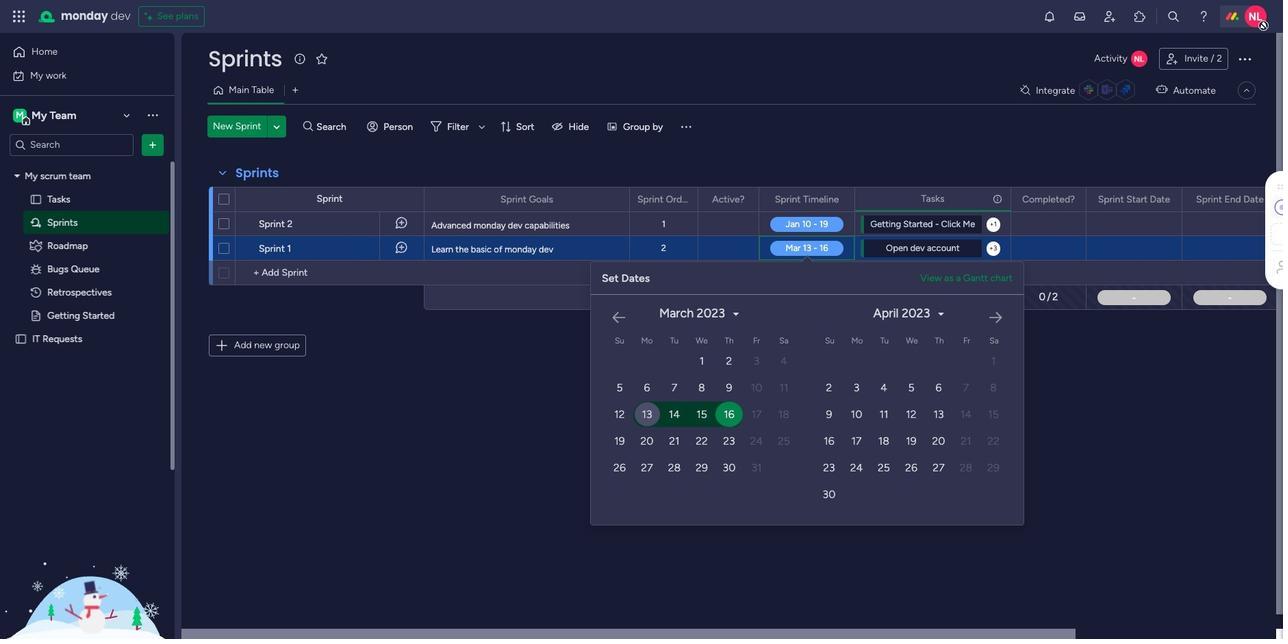 Task type: vqa. For each thing, say whether or not it's contained in the screenshot.
"Search Everything" image
yes



Task type: locate. For each thing, give the bounding box(es) containing it.
arrow down image
[[474, 118, 490, 135]]

1 horizontal spatial caret down image
[[938, 309, 944, 319]]

help image
[[1197, 10, 1210, 23]]

region
[[591, 290, 1283, 525]]

1 vertical spatial public board image
[[14, 332, 27, 345]]

angle down image
[[273, 122, 280, 132]]

collapse board header image
[[1241, 85, 1252, 96]]

invite members image
[[1103, 10, 1117, 23]]

list box
[[0, 162, 175, 535]]

+ Add Sprint text field
[[242, 265, 418, 281]]

lottie animation element
[[0, 501, 175, 639]]

0 vertical spatial public board image
[[29, 193, 42, 206]]

option
[[0, 164, 175, 166]]

0 horizontal spatial caret down image
[[733, 309, 739, 319]]

lottie animation image
[[0, 501, 175, 639]]

board activity image
[[1131, 51, 1147, 67]]

show board description image
[[292, 52, 308, 66]]

1 horizontal spatial public board image
[[29, 193, 42, 206]]

public board image
[[29, 193, 42, 206], [14, 332, 27, 345]]

home image
[[12, 45, 26, 59]]

column information image
[[992, 193, 1003, 204]]

0 horizontal spatial public board image
[[14, 332, 27, 345]]

options image
[[146, 138, 160, 152], [991, 187, 1001, 211], [610, 188, 620, 211], [678, 188, 688, 211], [739, 188, 749, 211], [835, 188, 845, 211], [1067, 188, 1076, 211], [190, 207, 201, 240]]

options image
[[1236, 51, 1253, 67], [1163, 188, 1172, 211], [1258, 188, 1268, 211], [190, 232, 201, 265]]

apps image
[[1133, 10, 1147, 23]]

None field
[[205, 45, 286, 73], [232, 164, 282, 182], [918, 191, 948, 206], [497, 192, 557, 207], [634, 192, 694, 207], [709, 192, 748, 207], [771, 192, 842, 207], [1019, 192, 1078, 207], [1095, 192, 1174, 207], [1193, 192, 1267, 207], [205, 45, 286, 73], [232, 164, 282, 182], [918, 191, 948, 206], [497, 192, 557, 207], [634, 192, 694, 207], [709, 192, 748, 207], [771, 192, 842, 207], [1019, 192, 1078, 207], [1095, 192, 1174, 207], [1193, 192, 1267, 207]]

workspace options image
[[146, 108, 160, 122]]

workspace image
[[13, 108, 27, 123]]

workspace selection element
[[13, 107, 78, 125]]

caret down image
[[733, 309, 739, 319], [938, 309, 944, 319]]



Task type: describe. For each thing, give the bounding box(es) containing it.
Search in workspace field
[[29, 137, 114, 153]]

2 caret down image from the left
[[938, 309, 944, 319]]

1 caret down image from the left
[[733, 309, 739, 319]]

search everything image
[[1167, 10, 1180, 23]]

caret down image
[[14, 171, 20, 181]]

add to favorites image
[[315, 52, 329, 65]]

my work image
[[12, 69, 25, 82]]

menu image
[[680, 120, 693, 134]]

notifications image
[[1043, 10, 1056, 23]]

add view image
[[293, 85, 298, 96]]

select product image
[[12, 10, 26, 23]]

see plans image
[[145, 8, 157, 25]]

v2 search image
[[303, 119, 313, 134]]

dapulse integrations image
[[1020, 85, 1030, 96]]

autopilot image
[[1156, 81, 1168, 98]]

inbox image
[[1073, 10, 1087, 23]]

Search field
[[313, 117, 354, 136]]

noah lott image
[[1245, 5, 1267, 27]]

public board image
[[29, 309, 42, 322]]



